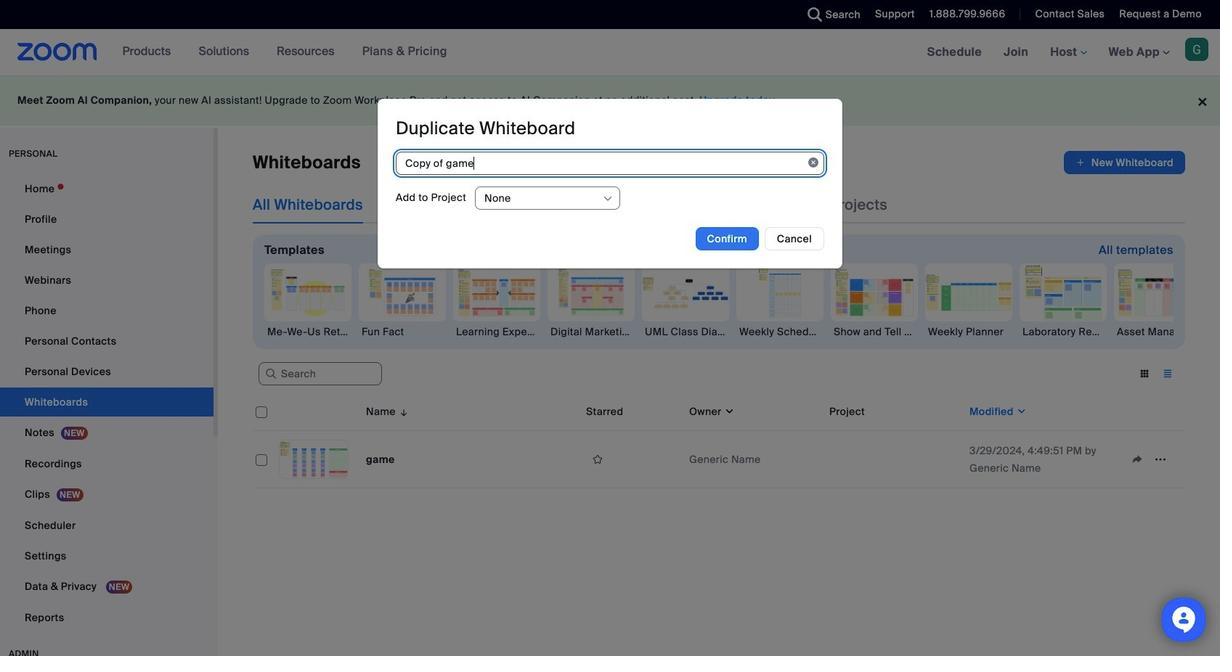 Task type: describe. For each thing, give the bounding box(es) containing it.
tabs of all whiteboard page tab list
[[253, 186, 888, 224]]

asset management element
[[1115, 325, 1202, 339]]

uml class diagram element
[[642, 325, 730, 339]]

learning experience canvas element
[[453, 325, 541, 339]]

show and tell with a twist element
[[831, 325, 918, 339]]

product information navigation
[[112, 29, 458, 76]]

Whiteboard Title text field
[[396, 152, 825, 175]]

grid mode, not selected image
[[1134, 368, 1157, 381]]

fun fact element
[[359, 325, 446, 339]]

laboratory report element
[[1020, 325, 1107, 339]]



Task type: locate. For each thing, give the bounding box(es) containing it.
game element
[[366, 453, 395, 466]]

Search text field
[[259, 363, 382, 386]]

thumbnail of game image
[[280, 441, 348, 479]]

personal menu menu
[[0, 174, 214, 634]]

weekly schedule element
[[737, 325, 824, 339]]

list mode, selected image
[[1157, 368, 1180, 381]]

digital marketing canvas element
[[548, 325, 635, 339]]

cell
[[824, 432, 964, 489]]

dialog
[[378, 99, 843, 269]]

me-we-us retrospective element
[[264, 325, 352, 339]]

heading
[[396, 117, 576, 139]]

banner
[[0, 29, 1221, 76]]

application
[[1064, 151, 1186, 174], [253, 393, 1186, 489], [586, 449, 678, 471]]

meetings navigation
[[917, 29, 1221, 76]]

weekly planner element
[[926, 325, 1013, 339]]

footer
[[0, 76, 1221, 126]]

arrow down image
[[396, 403, 409, 421]]



Task type: vqa. For each thing, say whether or not it's contained in the screenshot.
Close 'ICON'
no



